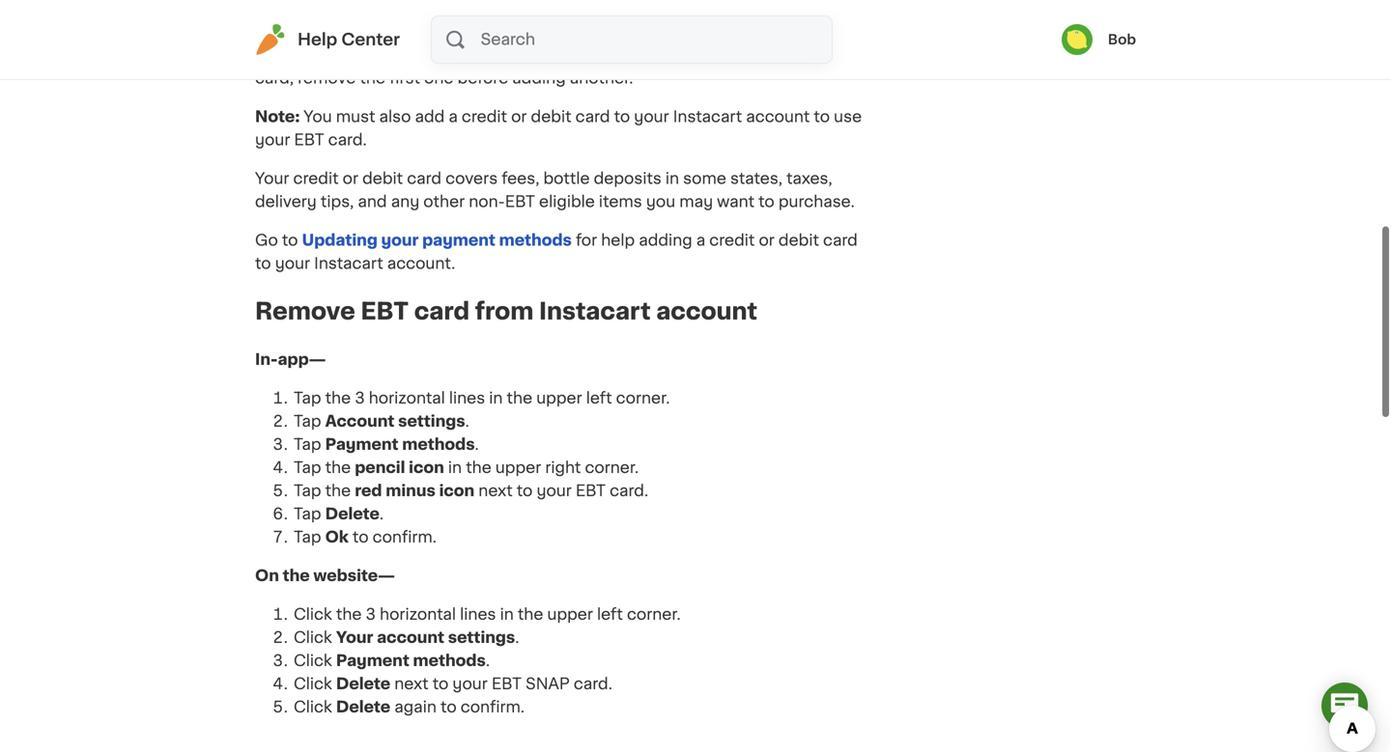 Task type: vqa. For each thing, say whether or not it's contained in the screenshot.


Task type: describe. For each thing, give the bounding box(es) containing it.
in inside click the 3 horizontal lines in the upper left corner. click your account settings . click payment methods . click delete next to your ebt snap card. click delete again to confirm.
[[500, 607, 514, 623]]

click the 3 horizontal lines in the upper left corner. click your account settings . click payment methods . click delete next to your ebt snap card. click delete again to confirm.
[[294, 607, 681, 715]]

methods inside the tap the 3 horizontal lines in the upper left corner. tap account settings . tap payment methods . tap the pencil icon in the upper right corner. tap the red minus icon next to your ebt card. tap delete . tap ok to confirm.
[[402, 437, 475, 453]]

your inside your credit or debit card covers fees, bottle deposits in some states, taxes, delivery tips, and any other non-ebt eligible items you may want to purchase.
[[255, 171, 289, 186]]

4 tap from the top
[[294, 460, 321, 476]]

user avatar image
[[1062, 24, 1092, 55]]

delivery
[[255, 194, 317, 209]]

help
[[298, 31, 337, 48]]

lines for .
[[449, 391, 485, 406]]

the down website— on the bottom left of page
[[336, 607, 362, 623]]

ebt inside click the 3 horizontal lines in the upper left corner. click your account settings . click payment methods . click delete next to your ebt snap card. click delete again to confirm.
[[492, 677, 522, 692]]

your credit or debit card covers fees, bottle deposits in some states, taxes, delivery tips, and any other non-ebt eligible items you may want to purchase.
[[255, 171, 859, 209]]

any
[[391, 194, 419, 209]]

horizontal for account
[[380, 607, 456, 623]]

can
[[287, 47, 316, 63]]

left for card.
[[597, 607, 623, 623]]

you for must
[[304, 109, 332, 124]]

ebt inside your credit or debit card covers fees, bottle deposits in some states, taxes, delivery tips, and any other non-ebt eligible items you may want to purchase.
[[505, 194, 535, 209]]

in-
[[255, 352, 278, 368]]

bottle
[[543, 171, 590, 186]]

you inside your credit or debit card covers fees, bottle deposits in some states, taxes, delivery tips, and any other non-ebt eligible items you may want to purchase.
[[646, 194, 675, 209]]

use
[[834, 109, 862, 124]]

from
[[475, 300, 534, 323]]

lines for settings
[[460, 607, 496, 623]]

the right on
[[283, 569, 310, 584]]

settings inside the tap the 3 horizontal lines in the upper left corner. tap account settings . tap payment methods . tap the pencil icon in the upper right corner. tap the red minus icon next to your ebt card. tap delete . tap ok to confirm.
[[398, 414, 465, 430]]

payment inside click the 3 horizontal lines in the upper left corner. click your account settings . click payment methods . click delete next to your ebt snap card. click delete again to confirm.
[[336, 654, 409, 669]]

corner. for tap the 3 horizontal lines in the upper left corner. tap account settings . tap payment methods . tap the pencil icon in the upper right corner. tap the red minus icon next to your ebt card. tap delete . tap ok to confirm.
[[616, 391, 670, 406]]

and
[[358, 194, 387, 209]]

tips,
[[321, 194, 354, 209]]

go to updating your payment methods
[[255, 233, 572, 248]]

for
[[576, 233, 597, 248]]

5 tap from the top
[[294, 484, 321, 499]]

for help adding a credit or debit card to your instacart account.
[[255, 233, 858, 271]]

ebt inside you must also add a credit or debit card to your instacart account to use your ebt card.
[[294, 132, 324, 148]]

the inside the you can only save 1 ebt card to your account. if you need to change your ebt card, remove the first one before adding another.
[[360, 70, 385, 86]]

another.
[[570, 70, 633, 86]]

you can only save 1 ebt card to your account. if you need to change your ebt card, remove the first one before adding another.
[[255, 47, 853, 86]]

or inside you must also add a credit or debit card to your instacart account to use your ebt card.
[[511, 109, 527, 124]]

settings inside click the 3 horizontal lines in the upper left corner. click your account settings . click payment methods . click delete next to your ebt snap card. click delete again to confirm.
[[448, 630, 515, 646]]

3 for your
[[366, 607, 376, 623]]

delete inside the tap the 3 horizontal lines in the upper left corner. tap account settings . tap payment methods . tap the pencil icon in the upper right corner. tap the red minus icon next to your ebt card. tap delete . tap ok to confirm.
[[325, 507, 380, 522]]

1 vertical spatial icon
[[439, 484, 475, 499]]

your up 'before'
[[500, 47, 535, 63]]

add
[[415, 109, 445, 124]]

1 vertical spatial account
[[656, 300, 757, 323]]

one
[[424, 70, 454, 86]]

save
[[357, 47, 393, 63]]

ebt inside the tap the 3 horizontal lines in the upper left corner. tap account settings . tap payment methods . tap the pencil icon in the upper right corner. tap the red minus icon next to your ebt card. tap delete . tap ok to confirm.
[[576, 484, 606, 499]]

the left red
[[325, 484, 351, 499]]

card inside the you can only save 1 ebt card to your account. if you need to change your ebt card, remove the first one before adding another.
[[441, 47, 476, 63]]

non-
[[469, 194, 505, 209]]

in-app—
[[255, 352, 326, 368]]

confirm. inside the tap the 3 horizontal lines in the upper left corner. tap account settings . tap payment methods . tap the pencil icon in the upper right corner. tap the red minus icon next to your ebt card. tap delete . tap ok to confirm.
[[373, 530, 437, 545]]

1
[[397, 47, 403, 63]]

1 vertical spatial delete
[[336, 677, 390, 692]]

you for can
[[255, 47, 283, 63]]

credit inside for help adding a credit or debit card to your instacart account.
[[709, 233, 755, 248]]

debit inside you must also add a credit or debit card to your instacart account to use your ebt card.
[[531, 109, 571, 124]]

right
[[545, 460, 581, 476]]

the down remove ebt card from instacart account
[[507, 391, 532, 406]]

5 click from the top
[[294, 700, 332, 715]]

fees,
[[502, 171, 539, 186]]

help center
[[298, 31, 400, 48]]

only
[[320, 47, 353, 63]]

upper for settings
[[547, 607, 593, 623]]

3 for account
[[355, 391, 365, 406]]

credit inside your credit or debit card covers fees, bottle deposits in some states, taxes, delivery tips, and any other non-ebt eligible items you may want to purchase.
[[293, 171, 339, 186]]

you inside the you can only save 1 ebt card to your account. if you need to change your ebt card, remove the first one before adding another.
[[626, 47, 655, 63]]

help center link
[[255, 24, 400, 55]]

adding inside for help adding a credit or debit card to your instacart account.
[[639, 233, 692, 248]]

or inside for help adding a credit or debit card to your instacart account.
[[759, 233, 775, 248]]

confirm. inside click the 3 horizontal lines in the upper left corner. click your account settings . click payment methods . click delete next to your ebt snap card. click delete again to confirm.
[[461, 700, 525, 715]]

card. inside click the 3 horizontal lines in the upper left corner. click your account settings . click payment methods . click delete next to your ebt snap card. click delete again to confirm.
[[574, 677, 612, 692]]

ebt down "go to updating your payment methods"
[[361, 300, 409, 323]]

2 click from the top
[[294, 630, 332, 646]]

a inside for help adding a credit or debit card to your instacart account.
[[696, 233, 705, 248]]

red
[[355, 484, 382, 499]]

remove ebt card from instacart account
[[255, 300, 757, 323]]

2 vertical spatial instacart
[[539, 300, 651, 323]]

on the website—
[[255, 569, 395, 584]]

debit inside your credit or debit card covers fees, bottle deposits in some states, taxes, delivery tips, and any other non-ebt eligible items you may want to purchase.
[[362, 171, 403, 186]]

website—
[[313, 569, 395, 584]]

credit inside you must also add a credit or debit card to your instacart account to use your ebt card.
[[462, 109, 507, 124]]

bob link
[[1062, 24, 1136, 55]]

2 tap from the top
[[294, 414, 321, 430]]

taxes,
[[786, 171, 832, 186]]

account for you must also add a credit or debit card to your instacart account to use your ebt card.
[[746, 109, 810, 124]]

instacart inside for help adding a credit or debit card to your instacart account.
[[314, 256, 383, 271]]

also
[[379, 109, 411, 124]]

account
[[325, 414, 394, 430]]

tap the 3 horizontal lines in the upper left corner. tap account settings . tap payment methods . tap the pencil icon in the upper right corner. tap the red minus icon next to your ebt card. tap delete . tap ok to confirm.
[[294, 391, 670, 545]]

center
[[341, 31, 400, 48]]

payment
[[422, 233, 495, 248]]



Task type: locate. For each thing, give the bounding box(es) containing it.
horizontal
[[369, 391, 445, 406], [380, 607, 456, 623]]

ebt right 1
[[407, 47, 437, 63]]

0 vertical spatial account.
[[539, 47, 607, 63]]

your down note:
[[255, 132, 290, 148]]

you left must
[[304, 109, 332, 124]]

to inside your credit or debit card covers fees, bottle deposits in some states, taxes, delivery tips, and any other non-ebt eligible items you may want to purchase.
[[758, 194, 775, 209]]

items
[[599, 194, 642, 209]]

2 vertical spatial delete
[[336, 700, 390, 715]]

your inside the tap the 3 horizontal lines in the upper left corner. tap account settings . tap payment methods . tap the pencil icon in the upper right corner. tap the red minus icon next to your ebt card. tap delete . tap ok to confirm.
[[537, 484, 572, 499]]

0 vertical spatial card.
[[328, 132, 367, 148]]

must
[[336, 109, 375, 124]]

1 horizontal spatial or
[[511, 109, 527, 124]]

0 vertical spatial a
[[449, 109, 458, 124]]

upper left 'right'
[[495, 460, 541, 476]]

covers
[[445, 171, 498, 186]]

upper inside click the 3 horizontal lines in the upper left corner. click your account settings . click payment methods . click delete next to your ebt snap card. click delete again to confirm.
[[547, 607, 593, 623]]

1 horizontal spatial next
[[478, 484, 513, 499]]

next inside click the 3 horizontal lines in the upper left corner. click your account settings . click payment methods . click delete next to your ebt snap card. click delete again to confirm.
[[394, 677, 429, 692]]

2 vertical spatial upper
[[547, 607, 593, 623]]

0 vertical spatial or
[[511, 109, 527, 124]]

methods up again
[[413, 654, 486, 669]]

upper for .
[[536, 391, 582, 406]]

again
[[394, 700, 437, 715]]

your down 'right'
[[537, 484, 572, 499]]

adding up you must also add a credit or debit card to your instacart account to use your ebt card.
[[512, 70, 566, 86]]

methods
[[499, 233, 572, 248], [402, 437, 475, 453], [413, 654, 486, 669]]

horizontal up account
[[369, 391, 445, 406]]

1 vertical spatial corner.
[[585, 460, 639, 476]]

2 horizontal spatial or
[[759, 233, 775, 248]]

1 vertical spatial upper
[[495, 460, 541, 476]]

go
[[255, 233, 278, 248]]

left inside click the 3 horizontal lines in the upper left corner. click your account settings . click payment methods . click delete next to your ebt snap card. click delete again to confirm.
[[597, 607, 623, 623]]

instacart
[[673, 109, 742, 124], [314, 256, 383, 271], [539, 300, 651, 323]]

or up "tips,"
[[343, 171, 358, 186]]

lines
[[449, 391, 485, 406], [460, 607, 496, 623]]

horizontal down website— on the bottom left of page
[[380, 607, 456, 623]]

debit up and
[[362, 171, 403, 186]]

the up 'snap'
[[518, 607, 543, 623]]

card down the purchase.
[[823, 233, 858, 248]]

help
[[601, 233, 635, 248]]

2 horizontal spatial instacart
[[673, 109, 742, 124]]

corner. for click the 3 horizontal lines in the upper left corner. click your account settings . click payment methods . click delete next to your ebt snap card. click delete again to confirm.
[[627, 607, 681, 623]]

in inside your credit or debit card covers fees, bottle deposits in some states, taxes, delivery tips, and any other non-ebt eligible items you may want to purchase.
[[666, 171, 679, 186]]

3 tap from the top
[[294, 437, 321, 453]]

1 horizontal spatial adding
[[639, 233, 692, 248]]

2 horizontal spatial credit
[[709, 233, 755, 248]]

a right add
[[449, 109, 458, 124]]

1 vertical spatial a
[[696, 233, 705, 248]]

horizontal inside the tap the 3 horizontal lines in the upper left corner. tap account settings . tap payment methods . tap the pencil icon in the upper right corner. tap the red minus icon next to your ebt card. tap delete . tap ok to confirm.
[[369, 391, 445, 406]]

account inside you must also add a credit or debit card to your instacart account to use your ebt card.
[[746, 109, 810, 124]]

you left may
[[646, 194, 675, 209]]

your
[[255, 171, 289, 186], [336, 630, 373, 646]]

0 vertical spatial horizontal
[[369, 391, 445, 406]]

0 horizontal spatial confirm.
[[373, 530, 437, 545]]

upper up 'snap'
[[547, 607, 593, 623]]

change
[[722, 47, 780, 63]]

2 vertical spatial methods
[[413, 654, 486, 669]]

1 horizontal spatial account.
[[539, 47, 607, 63]]

you right if
[[626, 47, 655, 63]]

1 horizontal spatial instacart
[[539, 300, 651, 323]]

the
[[360, 70, 385, 86], [325, 391, 351, 406], [507, 391, 532, 406], [325, 460, 351, 476], [466, 460, 491, 476], [325, 484, 351, 499], [283, 569, 310, 584], [336, 607, 362, 623], [518, 607, 543, 623]]

the up account
[[325, 391, 351, 406]]

remove
[[255, 300, 355, 323]]

0 vertical spatial you
[[255, 47, 283, 63]]

3
[[355, 391, 365, 406], [366, 607, 376, 623]]

credit up "tips,"
[[293, 171, 339, 186]]

0 vertical spatial upper
[[536, 391, 582, 406]]

0 vertical spatial icon
[[409, 460, 444, 476]]

adding inside the you can only save 1 ebt card to your account. if you need to change your ebt card, remove the first one before adding another.
[[512, 70, 566, 86]]

1 vertical spatial next
[[394, 677, 429, 692]]

account for click the 3 horizontal lines in the upper left corner. click your account settings . click payment methods . click delete next to your ebt snap card. click delete again to confirm.
[[377, 630, 444, 646]]

0 vertical spatial credit
[[462, 109, 507, 124]]

1 horizontal spatial credit
[[462, 109, 507, 124]]

you
[[255, 47, 283, 63], [304, 109, 332, 124]]

2 horizontal spatial debit
[[779, 233, 819, 248]]

account. inside the you can only save 1 ebt card to your account. if you need to change your ebt card, remove the first one before adding another.
[[539, 47, 607, 63]]

2 vertical spatial credit
[[709, 233, 755, 248]]

states,
[[730, 171, 783, 186]]

snap
[[526, 677, 570, 692]]

or down the you can only save 1 ebt card to your account. if you need to change your ebt card, remove the first one before adding another.
[[511, 109, 527, 124]]

1 horizontal spatial a
[[696, 233, 705, 248]]

1 horizontal spatial debit
[[531, 109, 571, 124]]

1 vertical spatial lines
[[460, 607, 496, 623]]

payment down account
[[325, 437, 399, 453]]

first
[[389, 70, 420, 86]]

ebt down 'right'
[[576, 484, 606, 499]]

0 vertical spatial debit
[[531, 109, 571, 124]]

or down 'states,'
[[759, 233, 775, 248]]

you up card,
[[255, 47, 283, 63]]

settings
[[398, 414, 465, 430], [448, 630, 515, 646]]

need
[[659, 47, 698, 63]]

corner. inside click the 3 horizontal lines in the upper left corner. click your account settings . click payment methods . click delete next to your ebt snap card. click delete again to confirm.
[[627, 607, 681, 623]]

ebt down fees,
[[505, 194, 535, 209]]

3 inside click the 3 horizontal lines in the upper left corner. click your account settings . click payment methods . click delete next to your ebt snap card. click delete again to confirm.
[[366, 607, 376, 623]]

1 vertical spatial debit
[[362, 171, 403, 186]]

account.
[[539, 47, 607, 63], [387, 256, 455, 271]]

next up again
[[394, 677, 429, 692]]

1 vertical spatial horizontal
[[380, 607, 456, 623]]

Search search field
[[479, 16, 832, 63]]

0 vertical spatial delete
[[325, 507, 380, 522]]

horizontal inside click the 3 horizontal lines in the upper left corner. click your account settings . click payment methods . click delete next to your ebt snap card. click delete again to confirm.
[[380, 607, 456, 623]]

.
[[465, 414, 469, 430], [475, 437, 479, 453], [380, 507, 384, 522], [515, 630, 519, 646], [486, 654, 490, 669]]

1 horizontal spatial confirm.
[[461, 700, 525, 715]]

1 horizontal spatial 3
[[366, 607, 376, 623]]

next inside the tap the 3 horizontal lines in the upper left corner. tap account settings . tap payment methods . tap the pencil icon in the upper right corner. tap the red minus icon next to your ebt card. tap delete . tap ok to confirm.
[[478, 484, 513, 499]]

1 vertical spatial 3
[[366, 607, 376, 623]]

1 vertical spatial you
[[304, 109, 332, 124]]

to
[[480, 47, 496, 63], [702, 47, 718, 63], [614, 109, 630, 124], [814, 109, 830, 124], [758, 194, 775, 209], [282, 233, 298, 248], [255, 256, 271, 271], [517, 484, 533, 499], [353, 530, 369, 545], [432, 677, 449, 692], [441, 700, 457, 715]]

you inside the you can only save 1 ebt card to your account. if you need to change your ebt card, remove the first one before adding another.
[[255, 47, 283, 63]]

debit down the purchase.
[[779, 233, 819, 248]]

6 tap from the top
[[294, 507, 321, 522]]

0 vertical spatial payment
[[325, 437, 399, 453]]

ebt up use
[[823, 47, 853, 63]]

left inside the tap the 3 horizontal lines in the upper left corner. tap account settings . tap payment methods . tap the pencil icon in the upper right corner. tap the red minus icon next to your ebt card. tap delete . tap ok to confirm.
[[586, 391, 612, 406]]

other
[[423, 194, 465, 209]]

1 vertical spatial left
[[597, 607, 623, 623]]

3 inside the tap the 3 horizontal lines in the upper left corner. tap account settings . tap payment methods . tap the pencil icon in the upper right corner. tap the red minus icon next to your ebt card. tap delete . tap ok to confirm.
[[355, 391, 365, 406]]

confirm. down minus
[[373, 530, 437, 545]]

may
[[679, 194, 713, 209]]

methods inside click the 3 horizontal lines in the upper left corner. click your account settings . click payment methods . click delete next to your ebt snap card. click delete again to confirm.
[[413, 654, 486, 669]]

note:
[[255, 109, 304, 124]]

a inside you must also add a credit or debit card to your instacart account to use your ebt card.
[[449, 109, 458, 124]]

next right minus
[[478, 484, 513, 499]]

left for corner.
[[586, 391, 612, 406]]

instacart up 'some'
[[673, 109, 742, 124]]

0 horizontal spatial adding
[[512, 70, 566, 86]]

instacart down for help adding a credit or debit card to your instacart account.
[[539, 300, 651, 323]]

1 vertical spatial confirm.
[[461, 700, 525, 715]]

0 horizontal spatial 3
[[355, 391, 365, 406]]

next
[[478, 484, 513, 499], [394, 677, 429, 692]]

instacart inside you must also add a credit or debit card to your instacart account to use your ebt card.
[[673, 109, 742, 124]]

instacart image
[[255, 24, 286, 55]]

confirm.
[[373, 530, 437, 545], [461, 700, 525, 715]]

instacart down updating
[[314, 256, 383, 271]]

3 down website— on the bottom left of page
[[366, 607, 376, 623]]

0 vertical spatial settings
[[398, 414, 465, 430]]

0 vertical spatial confirm.
[[373, 530, 437, 545]]

account inside click the 3 horizontal lines in the upper left corner. click your account settings . click payment methods . click delete next to your ebt snap card. click delete again to confirm.
[[377, 630, 444, 646]]

lines inside the tap the 3 horizontal lines in the upper left corner. tap account settings . tap payment methods . tap the pencil icon in the upper right corner. tap the red minus icon next to your ebt card. tap delete . tap ok to confirm.
[[449, 391, 485, 406]]

0 horizontal spatial account.
[[387, 256, 455, 271]]

2 vertical spatial or
[[759, 233, 775, 248]]

horizontal for settings
[[369, 391, 445, 406]]

methods up minus
[[402, 437, 475, 453]]

confirm. right again
[[461, 700, 525, 715]]

a down may
[[696, 233, 705, 248]]

0 vertical spatial next
[[478, 484, 513, 499]]

delete
[[325, 507, 380, 522], [336, 677, 390, 692], [336, 700, 390, 715]]

card inside your credit or debit card covers fees, bottle deposits in some states, taxes, delivery tips, and any other non-ebt eligible items you may want to purchase.
[[407, 171, 442, 186]]

your inside for help adding a credit or debit card to your instacart account.
[[275, 256, 310, 271]]

left
[[586, 391, 612, 406], [597, 607, 623, 623]]

card. inside you must also add a credit or debit card to your instacart account to use your ebt card.
[[328, 132, 367, 148]]

remove
[[298, 70, 356, 86]]

upper up 'right'
[[536, 391, 582, 406]]

your inside click the 3 horizontal lines in the upper left corner. click your account settings . click payment methods . click delete next to your ebt snap card. click delete again to confirm.
[[336, 630, 373, 646]]

card down another.
[[575, 109, 610, 124]]

credit down 'before'
[[462, 109, 507, 124]]

or inside your credit or debit card covers fees, bottle deposits in some states, taxes, delivery tips, and any other non-ebt eligible items you may want to purchase.
[[343, 171, 358, 186]]

account
[[746, 109, 810, 124], [656, 300, 757, 323], [377, 630, 444, 646]]

0 vertical spatial 3
[[355, 391, 365, 406]]

2 vertical spatial account
[[377, 630, 444, 646]]

your down 'any'
[[381, 233, 419, 248]]

adding right 'help'
[[639, 233, 692, 248]]

in
[[666, 171, 679, 186], [489, 391, 503, 406], [448, 460, 462, 476], [500, 607, 514, 623]]

the left pencil
[[325, 460, 351, 476]]

ok
[[325, 530, 349, 545]]

account. up another.
[[539, 47, 607, 63]]

eligible
[[539, 194, 595, 209]]

account. down "go to updating your payment methods"
[[387, 256, 455, 271]]

0 horizontal spatial next
[[394, 677, 429, 692]]

card.
[[328, 132, 367, 148], [610, 484, 648, 499], [574, 677, 612, 692]]

deposits
[[594, 171, 662, 186]]

1 vertical spatial payment
[[336, 654, 409, 669]]

4 click from the top
[[294, 677, 332, 692]]

icon
[[409, 460, 444, 476], [439, 484, 475, 499]]

2 vertical spatial debit
[[779, 233, 819, 248]]

1 horizontal spatial you
[[304, 109, 332, 124]]

2 vertical spatial card.
[[574, 677, 612, 692]]

minus
[[386, 484, 436, 499]]

0 vertical spatial you
[[626, 47, 655, 63]]

your up delivery
[[255, 171, 289, 186]]

the down save
[[360, 70, 385, 86]]

your down the go
[[275, 256, 310, 271]]

on
[[255, 569, 279, 584]]

1 vertical spatial instacart
[[314, 256, 383, 271]]

card
[[441, 47, 476, 63], [575, 109, 610, 124], [407, 171, 442, 186], [823, 233, 858, 248], [414, 300, 470, 323]]

0 vertical spatial account
[[746, 109, 810, 124]]

credit down want
[[709, 233, 755, 248]]

0 horizontal spatial instacart
[[314, 256, 383, 271]]

3 click from the top
[[294, 654, 332, 669]]

updating your payment methods link
[[302, 233, 572, 248]]

app—
[[278, 352, 326, 368]]

ebt left 'snap'
[[492, 677, 522, 692]]

corner.
[[616, 391, 670, 406], [585, 460, 639, 476], [627, 607, 681, 623]]

debit
[[531, 109, 571, 124], [362, 171, 403, 186], [779, 233, 819, 248]]

0 horizontal spatial credit
[[293, 171, 339, 186]]

card. inside the tap the 3 horizontal lines in the upper left corner. tap account settings . tap payment methods . tap the pencil icon in the upper right corner. tap the red minus icon next to your ebt card. tap delete . tap ok to confirm.
[[610, 484, 648, 499]]

ebt down note:
[[294, 132, 324, 148]]

methods down eligible
[[499, 233, 572, 248]]

you
[[626, 47, 655, 63], [646, 194, 675, 209]]

ebt
[[407, 47, 437, 63], [823, 47, 853, 63], [294, 132, 324, 148], [505, 194, 535, 209], [361, 300, 409, 323], [576, 484, 606, 499], [492, 677, 522, 692]]

0 vertical spatial instacart
[[673, 109, 742, 124]]

icon right minus
[[439, 484, 475, 499]]

your right change
[[784, 47, 819, 63]]

2 vertical spatial corner.
[[627, 607, 681, 623]]

your down website— on the bottom left of page
[[336, 630, 373, 646]]

your left 'snap'
[[453, 677, 488, 692]]

some
[[683, 171, 726, 186]]

0 vertical spatial your
[[255, 171, 289, 186]]

0 horizontal spatial your
[[255, 171, 289, 186]]

want
[[717, 194, 755, 209]]

debit inside for help adding a credit or debit card to your instacart account.
[[779, 233, 819, 248]]

your
[[500, 47, 535, 63], [784, 47, 819, 63], [634, 109, 669, 124], [255, 132, 290, 148], [381, 233, 419, 248], [275, 256, 310, 271], [537, 484, 572, 499], [453, 677, 488, 692]]

debit down the you can only save 1 ebt card to your account. if you need to change your ebt card, remove the first one before adding another.
[[531, 109, 571, 124]]

0 horizontal spatial you
[[255, 47, 283, 63]]

1 vertical spatial methods
[[402, 437, 475, 453]]

1 vertical spatial you
[[646, 194, 675, 209]]

card inside for help adding a credit or debit card to your instacart account.
[[823, 233, 858, 248]]

the left 'right'
[[466, 460, 491, 476]]

before
[[457, 70, 508, 86]]

credit
[[462, 109, 507, 124], [293, 171, 339, 186], [709, 233, 755, 248]]

card inside you must also add a credit or debit card to your instacart account to use your ebt card.
[[575, 109, 610, 124]]

0 vertical spatial methods
[[499, 233, 572, 248]]

tap
[[294, 391, 321, 406], [294, 414, 321, 430], [294, 437, 321, 453], [294, 460, 321, 476], [294, 484, 321, 499], [294, 507, 321, 522], [294, 530, 321, 545]]

1 click from the top
[[294, 607, 332, 623]]

0 vertical spatial adding
[[512, 70, 566, 86]]

1 vertical spatial adding
[[639, 233, 692, 248]]

1 vertical spatial or
[[343, 171, 358, 186]]

card up 'one'
[[441, 47, 476, 63]]

0 vertical spatial corner.
[[616, 391, 670, 406]]

0 horizontal spatial a
[[449, 109, 458, 124]]

payment
[[325, 437, 399, 453], [336, 654, 409, 669]]

icon up minus
[[409, 460, 444, 476]]

your inside click the 3 horizontal lines in the upper left corner. click your account settings . click payment methods . click delete next to your ebt snap card. click delete again to confirm.
[[453, 677, 488, 692]]

card,
[[255, 70, 294, 86]]

you inside you must also add a credit or debit card to your instacart account to use your ebt card.
[[304, 109, 332, 124]]

1 vertical spatial card.
[[610, 484, 648, 499]]

payment inside the tap the 3 horizontal lines in the upper left corner. tap account settings . tap payment methods . tap the pencil icon in the upper right corner. tap the red minus icon next to your ebt card. tap delete . tap ok to confirm.
[[325, 437, 399, 453]]

1 vertical spatial account.
[[387, 256, 455, 271]]

payment up again
[[336, 654, 409, 669]]

lines inside click the 3 horizontal lines in the upper left corner. click your account settings . click payment methods . click delete next to your ebt snap card. click delete again to confirm.
[[460, 607, 496, 623]]

7 tap from the top
[[294, 530, 321, 545]]

0 vertical spatial lines
[[449, 391, 485, 406]]

0 horizontal spatial debit
[[362, 171, 403, 186]]

click
[[294, 607, 332, 623], [294, 630, 332, 646], [294, 654, 332, 669], [294, 677, 332, 692], [294, 700, 332, 715]]

3 up account
[[355, 391, 365, 406]]

pencil
[[355, 460, 405, 476]]

a
[[449, 109, 458, 124], [696, 233, 705, 248]]

purchase.
[[778, 194, 855, 209]]

or
[[511, 109, 527, 124], [343, 171, 358, 186], [759, 233, 775, 248]]

0 vertical spatial left
[[586, 391, 612, 406]]

your up deposits
[[634, 109, 669, 124]]

1 horizontal spatial your
[[336, 630, 373, 646]]

if
[[611, 47, 622, 63]]

card left from
[[414, 300, 470, 323]]

account. inside for help adding a credit or debit card to your instacart account.
[[387, 256, 455, 271]]

0 horizontal spatial or
[[343, 171, 358, 186]]

1 vertical spatial settings
[[448, 630, 515, 646]]

updating
[[302, 233, 378, 248]]

card up 'any'
[[407, 171, 442, 186]]

to inside for help adding a credit or debit card to your instacart account.
[[255, 256, 271, 271]]

1 vertical spatial your
[[336, 630, 373, 646]]

1 tap from the top
[[294, 391, 321, 406]]

bob
[[1108, 33, 1136, 46]]

1 vertical spatial credit
[[293, 171, 339, 186]]

you must also add a credit or debit card to your instacart account to use your ebt card.
[[255, 109, 862, 148]]



